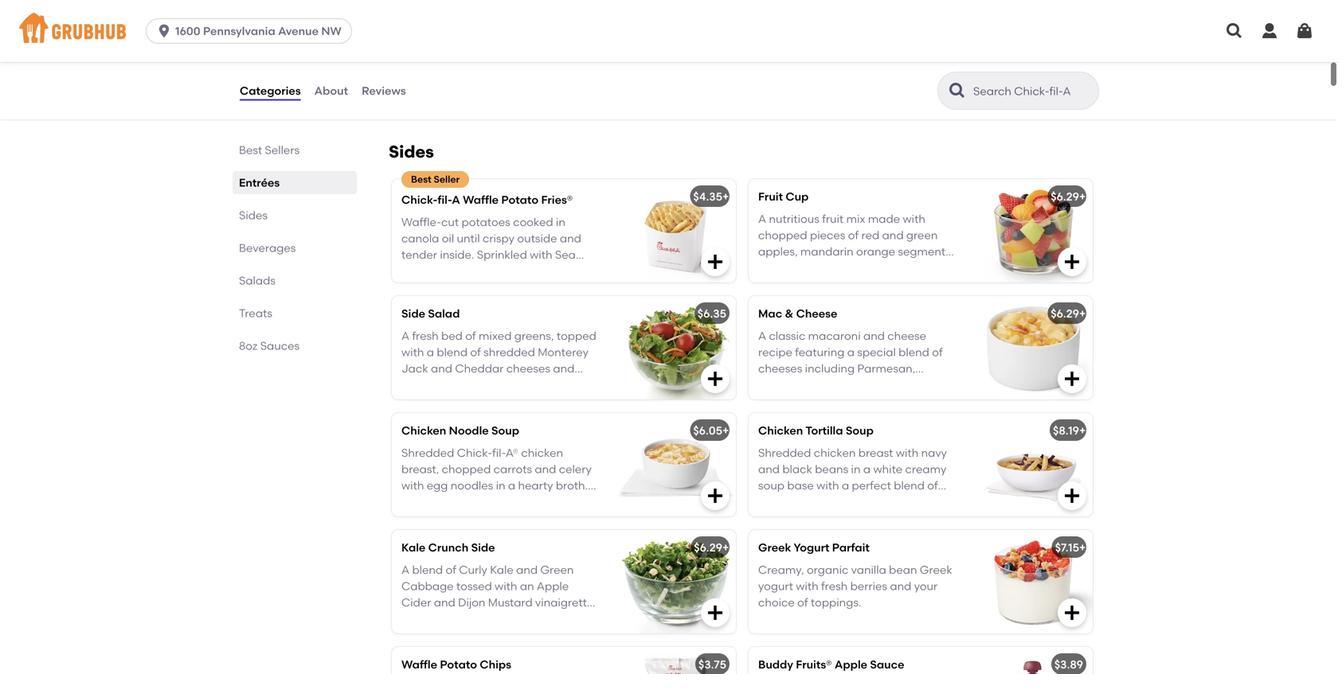 Task type: vqa. For each thing, say whether or not it's contained in the screenshot.
"Kale" to the left
yes



Task type: locate. For each thing, give the bounding box(es) containing it.
0 horizontal spatial potato
[[440, 658, 477, 672]]

best for best sellers
[[239, 143, 262, 157]]

$6.29 for mac & cheese
[[1051, 307, 1080, 321]]

1 horizontal spatial soup
[[846, 424, 874, 438]]

1 vertical spatial $6.29
[[1051, 307, 1080, 321]]

0 horizontal spatial best
[[239, 143, 262, 157]]

side left salad
[[402, 307, 425, 321]]

curly
[[459, 564, 487, 577]]

1 soup from the left
[[492, 424, 520, 438]]

broth.
[[556, 479, 588, 493]]

kale
[[402, 541, 426, 555], [490, 564, 514, 577]]

+
[[723, 190, 729, 204], [1080, 190, 1086, 204], [1080, 307, 1086, 321], [723, 424, 729, 438], [1080, 424, 1086, 438], [723, 541, 729, 555], [1080, 541, 1086, 555]]

1 vertical spatial chick-
[[457, 447, 492, 460]]

chicken left tortilla
[[759, 424, 803, 438]]

1 vertical spatial fil-
[[492, 447, 506, 460]]

$3.75
[[699, 658, 727, 672]]

fruit cup image
[[974, 179, 1093, 283]]

1 vertical spatial a
[[402, 564, 410, 577]]

vinaigrette,
[[535, 596, 597, 610]]

soup
[[492, 424, 520, 438], [846, 424, 874, 438]]

$6.29
[[1051, 190, 1080, 204], [1051, 307, 1080, 321], [694, 541, 723, 555]]

cabbage
[[402, 580, 454, 594]]

fil- up the carrots
[[492, 447, 506, 460]]

entrées
[[239, 176, 280, 190]]

kale right curly
[[490, 564, 514, 577]]

$8.19
[[1053, 424, 1080, 438]]

chick- inside shredded chick-fil-a® chicken breast, chopped carrots and celery with egg noodles in a hearty broth. served with saltine crackers.
[[457, 447, 492, 460]]

chick-
[[402, 193, 438, 207], [457, 447, 492, 460]]

and up an
[[516, 564, 538, 577]]

your
[[914, 580, 938, 594]]

1 horizontal spatial chicken
[[759, 424, 803, 438]]

breast,
[[402, 463, 439, 476]]

waffle up potatoes
[[463, 193, 499, 207]]

of left curly
[[446, 564, 456, 577]]

0 vertical spatial of
[[446, 564, 456, 577]]

2 vertical spatial $6.29
[[694, 541, 723, 555]]

0 horizontal spatial in
[[496, 479, 506, 493]]

soup for chicken noodle soup
[[492, 424, 520, 438]]

1 vertical spatial $6.29 +
[[1051, 307, 1086, 321]]

side salad image
[[617, 296, 736, 400]]

cooked
[[513, 216, 553, 229]]

waffle down the roasted
[[402, 658, 437, 672]]

$6.35
[[698, 307, 727, 321]]

2 vertical spatial $6.29 +
[[694, 541, 729, 555]]

crunch
[[428, 541, 469, 555]]

1 vertical spatial apple
[[835, 658, 868, 672]]

+ for greek yogurt parfait
[[1080, 541, 1086, 555]]

of inside creamy, organic vanilla bean greek yogurt with fresh berries and your choice of toppings.
[[798, 596, 808, 610]]

with down organic
[[796, 580, 819, 594]]

0 vertical spatial side
[[402, 307, 425, 321]]

0 horizontal spatial sides
[[239, 209, 268, 222]]

in down fries®
[[556, 216, 566, 229]]

and down chicken
[[535, 463, 556, 476]]

2 chicken from the left
[[759, 424, 803, 438]]

of inside a blend of curly kale and green cabbage tossed with an apple cider and dijon mustard vinaigrette, all topped off with salted, crunchy roasted almonds
[[446, 564, 456, 577]]

1 horizontal spatial of
[[798, 596, 808, 610]]

0 vertical spatial waffle
[[463, 193, 499, 207]]

greek up creamy,
[[759, 541, 792, 555]]

1 vertical spatial greek
[[920, 564, 953, 577]]

chicken
[[521, 447, 563, 460]]

chicken
[[402, 424, 446, 438], [759, 424, 803, 438]]

+ for fruit cup
[[1080, 190, 1086, 204]]

0 vertical spatial fil-
[[438, 193, 452, 207]]

best left sellers
[[239, 143, 262, 157]]

1 horizontal spatial waffle
[[463, 193, 499, 207]]

1 vertical spatial of
[[798, 596, 808, 610]]

+ for kale crunch side
[[723, 541, 729, 555]]

buddy fruits® apple sauce image
[[974, 648, 1093, 675]]

0 horizontal spatial chick-
[[402, 193, 438, 207]]

0 vertical spatial a
[[452, 193, 460, 207]]

all
[[402, 612, 414, 626]]

and up topped
[[434, 596, 456, 610]]

with inside creamy, organic vanilla bean greek yogurt with fresh berries and your choice of toppings.
[[796, 580, 819, 594]]

best left seller
[[411, 174, 432, 185]]

0 vertical spatial $6.29 +
[[1051, 190, 1086, 204]]

in
[[556, 216, 566, 229], [496, 479, 506, 493]]

main navigation navigation
[[0, 0, 1339, 62]]

&
[[785, 307, 794, 321]]

1 vertical spatial kale
[[490, 564, 514, 577]]

a down seller
[[452, 193, 460, 207]]

chicken noodle soup
[[402, 424, 520, 438]]

0 horizontal spatial side
[[402, 307, 425, 321]]

categories
[[240, 84, 301, 97]]

chick- up the waffle-
[[402, 193, 438, 207]]

organic
[[807, 564, 849, 577]]

tossed
[[456, 580, 492, 594]]

greek
[[759, 541, 792, 555], [920, 564, 953, 577]]

1 horizontal spatial chick-
[[457, 447, 492, 460]]

$3.89
[[1055, 658, 1084, 672]]

tortilla
[[806, 424, 843, 438]]

kale up blend
[[402, 541, 426, 555]]

blend
[[412, 564, 443, 577]]

0 horizontal spatial apple
[[537, 580, 569, 594]]

waffle potato chips
[[402, 658, 512, 672]]

seller
[[434, 174, 460, 185]]

chick- up chopped on the bottom left of the page
[[457, 447, 492, 460]]

svg image for kale crunch side
[[706, 604, 725, 623]]

$8.19 +
[[1053, 424, 1086, 438]]

fil- down seller
[[438, 193, 452, 207]]

reviews button
[[361, 62, 407, 120]]

sides down entrées
[[239, 209, 268, 222]]

0 vertical spatial best
[[239, 143, 262, 157]]

treats
[[239, 307, 272, 320]]

tender
[[402, 248, 437, 262]]

svg image
[[1225, 22, 1245, 41], [1296, 22, 1315, 41], [1063, 370, 1082, 389], [706, 487, 725, 506], [706, 604, 725, 623]]

0 horizontal spatial waffle
[[402, 658, 437, 672]]

1 vertical spatial in
[[496, 479, 506, 493]]

1 vertical spatial side
[[471, 541, 495, 555]]

sauces
[[260, 339, 300, 353]]

in inside shredded chick-fil-a® chicken breast, chopped carrots and celery with egg noodles in a hearty broth. served with saltine crackers.
[[496, 479, 506, 493]]

1 horizontal spatial kale
[[490, 564, 514, 577]]

outside
[[517, 232, 557, 245]]

chicken for chicken tortilla soup
[[759, 424, 803, 438]]

2 soup from the left
[[846, 424, 874, 438]]

waffle-
[[402, 216, 441, 229]]

kale crunch side
[[402, 541, 495, 555]]

filets image
[[617, 6, 736, 109]]

best sellers
[[239, 143, 300, 157]]

with down outside
[[530, 248, 553, 262]]

chicken for chicken noodle soup
[[402, 424, 446, 438]]

1 vertical spatial waffle
[[402, 658, 437, 672]]

in left a
[[496, 479, 506, 493]]

fil- inside shredded chick-fil-a® chicken breast, chopped carrots and celery with egg noodles in a hearty broth. served with saltine crackers.
[[492, 447, 506, 460]]

with down egg
[[442, 495, 464, 509]]

sides
[[389, 142, 434, 162], [239, 209, 268, 222]]

a®
[[506, 447, 519, 460]]

and down bean
[[890, 580, 912, 594]]

side up curly
[[471, 541, 495, 555]]

of right choice
[[798, 596, 808, 610]]

potato down almonds
[[440, 658, 477, 672]]

about button
[[314, 62, 349, 120]]

1 horizontal spatial greek
[[920, 564, 953, 577]]

and up sea on the top left
[[560, 232, 582, 245]]

shredded
[[402, 447, 454, 460]]

creamy,
[[759, 564, 804, 577]]

0 vertical spatial sides
[[389, 142, 434, 162]]

with
[[530, 248, 553, 262], [402, 479, 424, 493], [442, 495, 464, 509], [495, 580, 517, 594], [796, 580, 819, 594], [476, 612, 499, 626]]

0 vertical spatial greek
[[759, 541, 792, 555]]

soup right tortilla
[[846, 424, 874, 438]]

0 horizontal spatial greek
[[759, 541, 792, 555]]

and inside creamy, organic vanilla bean greek yogurt with fresh berries and your choice of toppings.
[[890, 580, 912, 594]]

cut
[[441, 216, 459, 229]]

apple down green
[[537, 580, 569, 594]]

mac
[[759, 307, 783, 321]]

greek up your
[[920, 564, 953, 577]]

avenue
[[278, 24, 319, 38]]

soup up the a®
[[492, 424, 520, 438]]

mac & cheese
[[759, 307, 838, 321]]

apple left sauce at the bottom of the page
[[835, 658, 868, 672]]

off
[[459, 612, 474, 626]]

0 vertical spatial $6.29
[[1051, 190, 1080, 204]]

apple
[[537, 580, 569, 594], [835, 658, 868, 672]]

sides up best seller
[[389, 142, 434, 162]]

and
[[560, 232, 582, 245], [535, 463, 556, 476], [516, 564, 538, 577], [890, 580, 912, 594], [434, 596, 456, 610]]

potato up cooked
[[501, 193, 539, 207]]

0 horizontal spatial chicken
[[402, 424, 446, 438]]

and inside shredded chick-fil-a® chicken breast, chopped carrots and celery with egg noodles in a hearty broth. served with saltine crackers.
[[535, 463, 556, 476]]

of
[[446, 564, 456, 577], [798, 596, 808, 610]]

fruits®
[[796, 658, 832, 672]]

1 chicken from the left
[[402, 424, 446, 438]]

1 horizontal spatial fil-
[[492, 447, 506, 460]]

potato
[[501, 193, 539, 207], [440, 658, 477, 672]]

svg image
[[1261, 22, 1280, 41], [156, 23, 172, 39], [706, 253, 725, 272], [1063, 253, 1082, 272], [706, 370, 725, 389], [1063, 487, 1082, 506], [1063, 604, 1082, 623]]

a left blend
[[402, 564, 410, 577]]

1 horizontal spatial potato
[[501, 193, 539, 207]]

0 vertical spatial apple
[[537, 580, 569, 594]]

0 vertical spatial potato
[[501, 193, 539, 207]]

side
[[402, 307, 425, 321], [471, 541, 495, 555]]

1 horizontal spatial in
[[556, 216, 566, 229]]

1 vertical spatial best
[[411, 174, 432, 185]]

green
[[541, 564, 574, 577]]

fruit
[[759, 190, 783, 204]]

0 horizontal spatial a
[[402, 564, 410, 577]]

chicken up shredded
[[402, 424, 446, 438]]

celery
[[559, 463, 592, 476]]

greek inside creamy, organic vanilla bean greek yogurt with fresh berries and your choice of toppings.
[[920, 564, 953, 577]]

0 horizontal spatial soup
[[492, 424, 520, 438]]

0 horizontal spatial of
[[446, 564, 456, 577]]

buddy fruits® apple sauce
[[759, 658, 905, 672]]

0 vertical spatial kale
[[402, 541, 426, 555]]

until
[[457, 232, 480, 245]]

greek yogurt parfait
[[759, 541, 870, 555]]

side salad
[[402, 307, 460, 321]]

1 horizontal spatial best
[[411, 174, 432, 185]]

0 vertical spatial in
[[556, 216, 566, 229]]



Task type: describe. For each thing, give the bounding box(es) containing it.
$6.05 +
[[693, 424, 729, 438]]

search icon image
[[948, 81, 967, 100]]

waffle-cut potatoes cooked in canola oil until crispy outside and tender inside. sprinkled with sea salt.
[[402, 216, 582, 278]]

kale crunch side image
[[617, 531, 736, 634]]

chicken tortilla soup
[[759, 424, 874, 438]]

1 vertical spatial potato
[[440, 658, 477, 672]]

cup
[[786, 190, 809, 204]]

with up the served
[[402, 479, 424, 493]]

$6.05
[[693, 424, 723, 438]]

sauce
[[870, 658, 905, 672]]

roasted
[[402, 629, 446, 642]]

saltine
[[467, 495, 504, 509]]

yogurt
[[759, 580, 794, 594]]

dijon
[[458, 596, 486, 610]]

best seller
[[411, 174, 460, 185]]

buddy
[[759, 658, 794, 672]]

topped
[[417, 612, 457, 626]]

1 vertical spatial sides
[[239, 209, 268, 222]]

$6.29 for fruit cup
[[1051, 190, 1080, 204]]

$6.29 + for fruit cup
[[1051, 190, 1086, 204]]

served
[[402, 495, 439, 509]]

apple inside a blend of curly kale and green cabbage tossed with an apple cider and dijon mustard vinaigrette, all topped off with salted, crunchy roasted almonds
[[537, 580, 569, 594]]

0 horizontal spatial kale
[[402, 541, 426, 555]]

1600 pennsylvania avenue nw button
[[146, 18, 358, 44]]

waffle potato chips image
[[617, 648, 736, 675]]

a blend of curly kale and green cabbage tossed with an apple cider and dijon mustard vinaigrette, all topped off with salted, crunchy roasted almonds
[[402, 564, 597, 642]]

fruit cup
[[759, 190, 809, 204]]

best for best seller
[[411, 174, 432, 185]]

+ for mac & cheese
[[1080, 307, 1086, 321]]

sea
[[555, 248, 576, 262]]

chicken tortilla soup image
[[974, 413, 1093, 517]]

categories button
[[239, 62, 302, 120]]

beverages
[[239, 241, 296, 255]]

crispy
[[483, 232, 515, 245]]

8oz
[[239, 339, 258, 353]]

potatoes
[[462, 216, 511, 229]]

salted,
[[502, 612, 538, 626]]

creamy, organic vanilla bean greek yogurt with fresh berries and your choice of toppings.
[[759, 564, 953, 610]]

toppings.
[[811, 596, 862, 610]]

choice
[[759, 596, 795, 610]]

soup for chicken tortilla soup
[[846, 424, 874, 438]]

in inside waffle-cut potatoes cooked in canola oil until crispy outside and tender inside. sprinkled with sea salt.
[[556, 216, 566, 229]]

$7.15
[[1055, 541, 1080, 555]]

hearty
[[518, 479, 553, 493]]

salad
[[428, 307, 460, 321]]

cheese
[[796, 307, 838, 321]]

0 horizontal spatial fil-
[[438, 193, 452, 207]]

chopped
[[442, 463, 491, 476]]

svg image inside 1600 pennsylvania avenue nw button
[[156, 23, 172, 39]]

1600
[[175, 24, 200, 38]]

and inside waffle-cut potatoes cooked in canola oil until crispy outside and tender inside. sprinkled with sea salt.
[[560, 232, 582, 245]]

with right the off
[[476, 612, 499, 626]]

sprinkled
[[477, 248, 527, 262]]

svg image for mac & cheese
[[1063, 370, 1082, 389]]

an
[[520, 580, 534, 594]]

berries
[[851, 580, 888, 594]]

bean
[[889, 564, 918, 577]]

shredded chick-fil-a® chicken breast, chopped carrots and celery with egg noodles in a hearty broth. served with saltine crackers.
[[402, 447, 592, 509]]

$4.35 +
[[694, 190, 729, 204]]

reviews
[[362, 84, 406, 97]]

nw
[[321, 24, 342, 38]]

a
[[508, 479, 516, 493]]

a inside a blend of curly kale and green cabbage tossed with an apple cider and dijon mustard vinaigrette, all topped off with salted, crunchy roasted almonds
[[402, 564, 410, 577]]

chips
[[480, 658, 512, 672]]

with inside waffle-cut potatoes cooked in canola oil until crispy outside and tender inside. sprinkled with sea salt.
[[530, 248, 553, 262]]

salads
[[239, 274, 276, 288]]

chick-fil-a waffle potato fries®
[[402, 193, 573, 207]]

1 horizontal spatial side
[[471, 541, 495, 555]]

$6.29 for kale crunch side
[[694, 541, 723, 555]]

+ for chicken noodle soup
[[723, 424, 729, 438]]

kale inside a blend of curly kale and green cabbage tossed with an apple cider and dijon mustard vinaigrette, all topped off with salted, crunchy roasted almonds
[[490, 564, 514, 577]]

Search Chick-fil-A search field
[[972, 84, 1094, 99]]

inside.
[[440, 248, 474, 262]]

sellers
[[265, 143, 300, 157]]

parfait
[[832, 541, 870, 555]]

canola
[[402, 232, 439, 245]]

$6.29 + for mac & cheese
[[1051, 307, 1086, 321]]

carrots
[[494, 463, 532, 476]]

cider
[[402, 596, 431, 610]]

chicken noodle soup image
[[617, 413, 736, 517]]

1 horizontal spatial apple
[[835, 658, 868, 672]]

1 horizontal spatial sides
[[389, 142, 434, 162]]

$6.29 + for kale crunch side
[[694, 541, 729, 555]]

crunchy
[[541, 612, 584, 626]]

mustard
[[488, 596, 533, 610]]

salt.
[[402, 264, 425, 278]]

chick-fil-a waffle potato fries® image
[[617, 179, 736, 283]]

$7.15 +
[[1055, 541, 1086, 555]]

fresh
[[821, 580, 848, 594]]

with up mustard
[[495, 580, 517, 594]]

vanilla
[[851, 564, 887, 577]]

svg image for chicken noodle soup
[[706, 487, 725, 506]]

1 horizontal spatial a
[[452, 193, 460, 207]]

about
[[314, 84, 348, 97]]

mac & cheese image
[[974, 296, 1093, 400]]

0 vertical spatial chick-
[[402, 193, 438, 207]]

1600 pennsylvania avenue nw
[[175, 24, 342, 38]]

$4.35
[[694, 190, 723, 204]]

yogurt
[[794, 541, 830, 555]]

greek yogurt parfait image
[[974, 531, 1093, 634]]

+ for chicken tortilla soup
[[1080, 424, 1086, 438]]

egg
[[427, 479, 448, 493]]

noodles
[[451, 479, 493, 493]]



